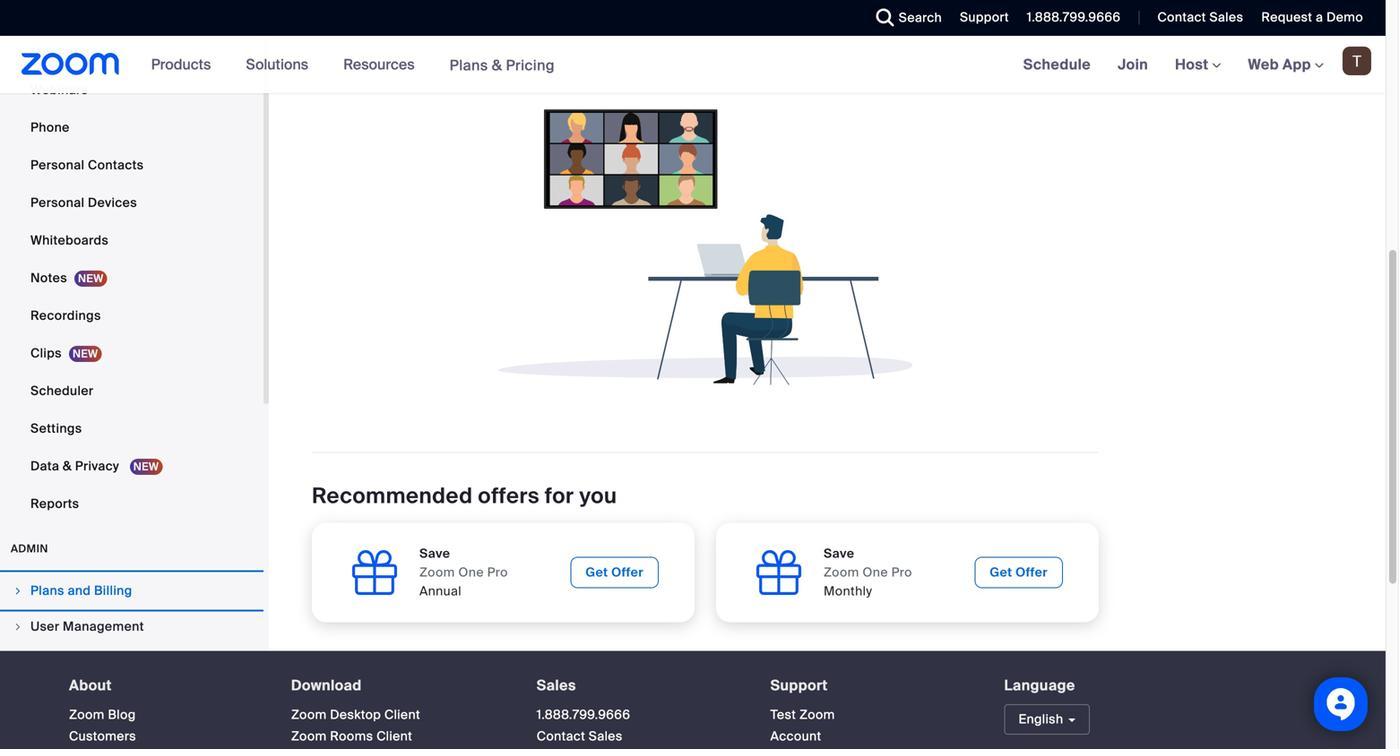 Task type: vqa. For each thing, say whether or not it's contained in the screenshot.


Task type: describe. For each thing, give the bounding box(es) containing it.
scheduler
[[30, 383, 94, 399]]

right image
[[13, 622, 23, 632]]

a
[[1316, 9, 1323, 26]]

0 vertical spatial sales
[[1210, 9, 1244, 26]]

1.888.799.9666 link
[[537, 707, 631, 724]]

app
[[1283, 55, 1311, 74]]

zoom blog customers
[[69, 707, 136, 745]]

admin menu menu
[[0, 574, 264, 749]]

join
[[1118, 55, 1148, 74]]

contact inside 1.888.799.9666 contact sales
[[537, 728, 585, 745]]

account link
[[771, 728, 822, 745]]

personal devices
[[30, 195, 137, 211]]

blog
[[108, 707, 136, 724]]

recordings link
[[0, 298, 264, 334]]

1.888.799.9666 contact sales
[[537, 707, 631, 745]]

resources
[[343, 55, 415, 74]]

offer for save zoom one pro monthly
[[1016, 564, 1048, 581]]

whiteboards link
[[0, 223, 264, 259]]

clips link
[[0, 336, 264, 372]]

for
[[545, 482, 574, 510]]

test zoom account
[[771, 707, 835, 745]]

join link
[[1104, 36, 1162, 93]]

1 vertical spatial support
[[771, 676, 828, 695]]

personal for personal contacts
[[30, 157, 85, 174]]

search button
[[863, 0, 947, 36]]

plans and billing
[[30, 583, 132, 599]]

zoom left rooms
[[291, 728, 327, 745]]

contacts
[[88, 157, 144, 174]]

personal for personal devices
[[30, 195, 85, 211]]

personal contacts
[[30, 157, 144, 174]]

save zoom one pro monthly
[[824, 546, 912, 600]]

resources button
[[343, 36, 423, 93]]

customers link
[[69, 728, 136, 745]]

recordings
[[30, 308, 101, 324]]

scheduler link
[[0, 373, 264, 409]]

demo
[[1327, 9, 1363, 26]]

zoom desktop client link
[[291, 707, 420, 724]]

pro for save zoom one pro monthly
[[892, 564, 912, 581]]

one for monthly
[[863, 564, 888, 581]]

0 horizontal spatial sales
[[537, 676, 576, 695]]

request a demo
[[1262, 9, 1363, 26]]

get for save zoom one pro monthly
[[990, 564, 1013, 581]]

plans and billing menu item
[[0, 574, 264, 608]]

host button
[[1175, 55, 1221, 74]]

solutions button
[[246, 36, 317, 93]]

user management menu item
[[0, 610, 264, 644]]

pro for save zoom one pro annual
[[487, 564, 508, 581]]

personal menu menu
[[0, 0, 264, 524]]

zoom rooms client link
[[291, 728, 412, 745]]

recommended offers for you
[[312, 482, 617, 510]]

settings link
[[0, 411, 264, 447]]

sales link
[[537, 676, 576, 695]]

web app
[[1248, 55, 1311, 74]]

zoom inside save zoom one pro monthly
[[824, 564, 859, 581]]

data
[[30, 458, 59, 475]]

notes link
[[0, 260, 264, 296]]

data & privacy
[[30, 458, 123, 475]]

offers
[[478, 482, 540, 510]]

zoom inside zoom blog customers
[[69, 707, 105, 724]]

english button
[[1004, 705, 1090, 735]]

data & privacy link
[[0, 449, 264, 485]]

get for save zoom one pro annual
[[586, 564, 608, 581]]

plans for plans and billing
[[30, 583, 64, 599]]

solutions
[[246, 55, 308, 74]]

language
[[1004, 676, 1075, 695]]

get offer button for save zoom one pro annual
[[570, 557, 659, 589]]

plans for plans & pricing
[[450, 56, 488, 75]]

about
[[69, 676, 112, 695]]

meetings link
[[0, 35, 264, 70]]

user management
[[30, 619, 144, 635]]

you
[[579, 482, 617, 510]]

reports
[[30, 496, 79, 512]]

0 vertical spatial contact
[[1158, 9, 1206, 26]]

rooms
[[330, 728, 373, 745]]

clips
[[30, 345, 62, 362]]

pricing
[[506, 56, 555, 75]]

contact sales
[[1158, 9, 1244, 26]]

zoom down download link
[[291, 707, 327, 724]]

search
[[899, 9, 942, 26]]

download
[[291, 676, 362, 695]]

web
[[1248, 55, 1279, 74]]

personal devices link
[[0, 185, 264, 221]]



Task type: locate. For each thing, give the bounding box(es) containing it.
2 vertical spatial sales
[[589, 728, 623, 745]]

one up annual
[[458, 564, 484, 581]]

save up annual
[[420, 546, 450, 562]]

pro inside save zoom one pro monthly
[[892, 564, 912, 581]]

sales up 1.888.799.9666 "link"
[[537, 676, 576, 695]]

2 save from the left
[[824, 546, 855, 562]]

1 horizontal spatial pro
[[892, 564, 912, 581]]

zoom logo image
[[22, 53, 120, 75]]

1 vertical spatial client
[[377, 728, 412, 745]]

1 horizontal spatial plans
[[450, 56, 488, 75]]

contact sales link
[[1144, 0, 1248, 36], [1158, 9, 1244, 26], [537, 728, 623, 745]]

personal inside the 'personal devices' 'link'
[[30, 195, 85, 211]]

0 horizontal spatial offer
[[611, 564, 644, 581]]

1 vertical spatial &
[[63, 458, 72, 475]]

1 horizontal spatial save
[[824, 546, 855, 562]]

0 horizontal spatial contact
[[537, 728, 585, 745]]

plans & pricing link
[[450, 56, 555, 75], [450, 56, 555, 75]]

zoom inside test zoom account
[[800, 707, 835, 724]]

2 get offer from the left
[[990, 564, 1048, 581]]

1 horizontal spatial support
[[960, 9, 1009, 26]]

personal inside personal contacts link
[[30, 157, 85, 174]]

1 horizontal spatial offer
[[1016, 564, 1048, 581]]

1 horizontal spatial contact
[[1158, 9, 1206, 26]]

save zoom one pro annual
[[420, 546, 508, 600]]

one
[[458, 564, 484, 581], [863, 564, 888, 581]]

zoom
[[420, 564, 455, 581], [824, 564, 859, 581], [69, 707, 105, 724], [291, 707, 327, 724], [800, 707, 835, 724], [291, 728, 327, 745]]

contact
[[1158, 9, 1206, 26], [537, 728, 585, 745]]

2 gift_blueicon image from the left
[[752, 546, 806, 600]]

2 offer from the left
[[1016, 564, 1048, 581]]

profile picture image
[[1343, 47, 1372, 75]]

one up monthly
[[863, 564, 888, 581]]

banner
[[0, 36, 1386, 95]]

get offer for save zoom one pro annual
[[586, 564, 644, 581]]

zoom inside save zoom one pro annual
[[420, 564, 455, 581]]

meetings
[[30, 44, 88, 61]]

zoom blog link
[[69, 707, 136, 724]]

plans inside menu item
[[30, 583, 64, 599]]

english
[[1019, 711, 1064, 728]]

save inside save zoom one pro annual
[[420, 546, 450, 562]]

1 horizontal spatial &
[[492, 56, 502, 75]]

meetings navigation
[[1010, 36, 1386, 95]]

get offer button for save zoom one pro monthly
[[975, 557, 1063, 589]]

save inside save zoom one pro monthly
[[824, 546, 855, 562]]

1 horizontal spatial get offer
[[990, 564, 1048, 581]]

one inside save zoom one pro monthly
[[863, 564, 888, 581]]

1 vertical spatial contact
[[537, 728, 585, 745]]

1.888.799.9666
[[1027, 9, 1121, 26], [537, 707, 631, 724]]

1.888.799.9666 for 1.888.799.9666
[[1027, 9, 1121, 26]]

personal up the whiteboards
[[30, 195, 85, 211]]

2 horizontal spatial sales
[[1210, 9, 1244, 26]]

user
[[30, 619, 59, 635]]

1 personal from the top
[[30, 157, 85, 174]]

download link
[[291, 676, 362, 695]]

0 vertical spatial 1.888.799.9666
[[1027, 9, 1121, 26]]

support right search
[[960, 9, 1009, 26]]

1.888.799.9666 down sales 'link' at the left
[[537, 707, 631, 724]]

personal contacts link
[[0, 148, 264, 183]]

pro
[[487, 564, 508, 581], [892, 564, 912, 581]]

webinars link
[[0, 72, 264, 108]]

1 pro from the left
[[487, 564, 508, 581]]

zoom up account
[[800, 707, 835, 724]]

request
[[1262, 9, 1313, 26]]

product information navigation
[[138, 36, 568, 95]]

whiteboards
[[30, 232, 109, 249]]

schedule link
[[1010, 36, 1104, 93]]

one for annual
[[458, 564, 484, 581]]

1.888.799.9666 for 1.888.799.9666 contact sales
[[537, 707, 631, 724]]

privacy
[[75, 458, 119, 475]]

host
[[1175, 55, 1212, 74]]

contact up host
[[1158, 9, 1206, 26]]

zoom desktop client zoom rooms client
[[291, 707, 420, 745]]

plans right right icon
[[30, 583, 64, 599]]

test
[[771, 707, 796, 724]]

0 horizontal spatial &
[[63, 458, 72, 475]]

customers
[[69, 728, 136, 745]]

gift_blueicon image left annual
[[348, 546, 402, 600]]

1 vertical spatial plans
[[30, 583, 64, 599]]

client right desktop
[[385, 707, 420, 724]]

1 vertical spatial sales
[[537, 676, 576, 695]]

annual
[[420, 583, 462, 600]]

products
[[151, 55, 211, 74]]

0 horizontal spatial pro
[[487, 564, 508, 581]]

devices
[[88, 195, 137, 211]]

right image
[[13, 586, 23, 597]]

sales up host dropdown button
[[1210, 9, 1244, 26]]

monthly
[[824, 583, 872, 600]]

recommended
[[312, 482, 473, 510]]

personal down phone
[[30, 157, 85, 174]]

& for data
[[63, 458, 72, 475]]

support up test zoom link
[[771, 676, 828, 695]]

save
[[420, 546, 450, 562], [824, 546, 855, 562]]

1 horizontal spatial sales
[[589, 728, 623, 745]]

phone link
[[0, 110, 264, 146]]

1 horizontal spatial one
[[863, 564, 888, 581]]

support link
[[947, 0, 1014, 36], [960, 9, 1009, 26], [771, 676, 828, 695]]

0 vertical spatial support
[[960, 9, 1009, 26]]

& for plans
[[492, 56, 502, 75]]

1 get offer button from the left
[[570, 557, 659, 589]]

2 one from the left
[[863, 564, 888, 581]]

request a demo link
[[1248, 0, 1386, 36], [1262, 9, 1363, 26]]

one inside save zoom one pro annual
[[458, 564, 484, 581]]

client
[[385, 707, 420, 724], [377, 728, 412, 745]]

phone
[[30, 119, 70, 136]]

save up monthly
[[824, 546, 855, 562]]

0 vertical spatial &
[[492, 56, 502, 75]]

schedule
[[1023, 55, 1091, 74]]

0 vertical spatial personal
[[30, 157, 85, 174]]

2 pro from the left
[[892, 564, 912, 581]]

admin
[[11, 542, 48, 556]]

desktop
[[330, 707, 381, 724]]

sales inside 1.888.799.9666 contact sales
[[589, 728, 623, 745]]

and
[[68, 583, 91, 599]]

0 horizontal spatial support
[[771, 676, 828, 695]]

zoom up customers link
[[69, 707, 105, 724]]

0 horizontal spatial get
[[586, 564, 608, 581]]

0 horizontal spatial save
[[420, 546, 450, 562]]

0 horizontal spatial plans
[[30, 583, 64, 599]]

support
[[960, 9, 1009, 26], [771, 676, 828, 695]]

gift_blueicon image left monthly
[[752, 546, 806, 600]]

web app button
[[1248, 55, 1324, 74]]

offer
[[611, 564, 644, 581], [1016, 564, 1048, 581]]

& inside product information navigation
[[492, 56, 502, 75]]

plans & pricing
[[450, 56, 555, 75]]

management
[[63, 619, 144, 635]]

gift_blueicon image for annual
[[348, 546, 402, 600]]

get offer for save zoom one pro monthly
[[990, 564, 1048, 581]]

& left the pricing on the left of the page
[[492, 56, 502, 75]]

1 vertical spatial 1.888.799.9666
[[537, 707, 631, 724]]

2 personal from the top
[[30, 195, 85, 211]]

1 horizontal spatial 1.888.799.9666
[[1027, 9, 1121, 26]]

&
[[492, 56, 502, 75], [63, 458, 72, 475]]

1 get from the left
[[586, 564, 608, 581]]

& inside personal menu menu
[[63, 458, 72, 475]]

sales down 1.888.799.9666 "link"
[[589, 728, 623, 745]]

0 horizontal spatial gift_blueicon image
[[348, 546, 402, 600]]

2 get offer button from the left
[[975, 557, 1063, 589]]

1 horizontal spatial gift_blueicon image
[[752, 546, 806, 600]]

1 vertical spatial personal
[[30, 195, 85, 211]]

0 horizontal spatial get offer
[[586, 564, 644, 581]]

2 get from the left
[[990, 564, 1013, 581]]

about link
[[69, 676, 112, 695]]

billing
[[94, 583, 132, 599]]

1 get offer from the left
[[586, 564, 644, 581]]

personal
[[30, 157, 85, 174], [30, 195, 85, 211]]

settings
[[30, 420, 82, 437]]

products button
[[151, 36, 219, 93]]

reports link
[[0, 486, 264, 522]]

test zoom link
[[771, 707, 835, 724]]

offer for save zoom one pro annual
[[611, 564, 644, 581]]

get offer button
[[570, 557, 659, 589], [975, 557, 1063, 589]]

account
[[771, 728, 822, 745]]

banner containing products
[[0, 36, 1386, 95]]

side navigation navigation
[[0, 0, 269, 749]]

1 gift_blueicon image from the left
[[348, 546, 402, 600]]

0 vertical spatial client
[[385, 707, 420, 724]]

0 vertical spatial plans
[[450, 56, 488, 75]]

0 horizontal spatial one
[[458, 564, 484, 581]]

plans left the pricing on the left of the page
[[450, 56, 488, 75]]

1 offer from the left
[[611, 564, 644, 581]]

0 horizontal spatial 1.888.799.9666
[[537, 707, 631, 724]]

webinars
[[30, 82, 88, 98]]

1.888.799.9666 up the schedule
[[1027, 9, 1121, 26]]

save for save zoom one pro monthly
[[824, 546, 855, 562]]

1 horizontal spatial get
[[990, 564, 1013, 581]]

1 one from the left
[[458, 564, 484, 581]]

sales
[[1210, 9, 1244, 26], [537, 676, 576, 695], [589, 728, 623, 745]]

0 horizontal spatial get offer button
[[570, 557, 659, 589]]

gift_blueicon image for monthly
[[752, 546, 806, 600]]

1 horizontal spatial get offer button
[[975, 557, 1063, 589]]

1 save from the left
[[420, 546, 450, 562]]

plans inside product information navigation
[[450, 56, 488, 75]]

save for save zoom one pro annual
[[420, 546, 450, 562]]

client right rooms
[[377, 728, 412, 745]]

zoom up monthly
[[824, 564, 859, 581]]

pro inside save zoom one pro annual
[[487, 564, 508, 581]]

notes
[[30, 270, 67, 286]]

menu item
[[0, 646, 264, 680]]

& right data
[[63, 458, 72, 475]]

zoom up annual
[[420, 564, 455, 581]]

contact down 1.888.799.9666 "link"
[[537, 728, 585, 745]]

gift_blueicon image
[[348, 546, 402, 600], [752, 546, 806, 600]]



